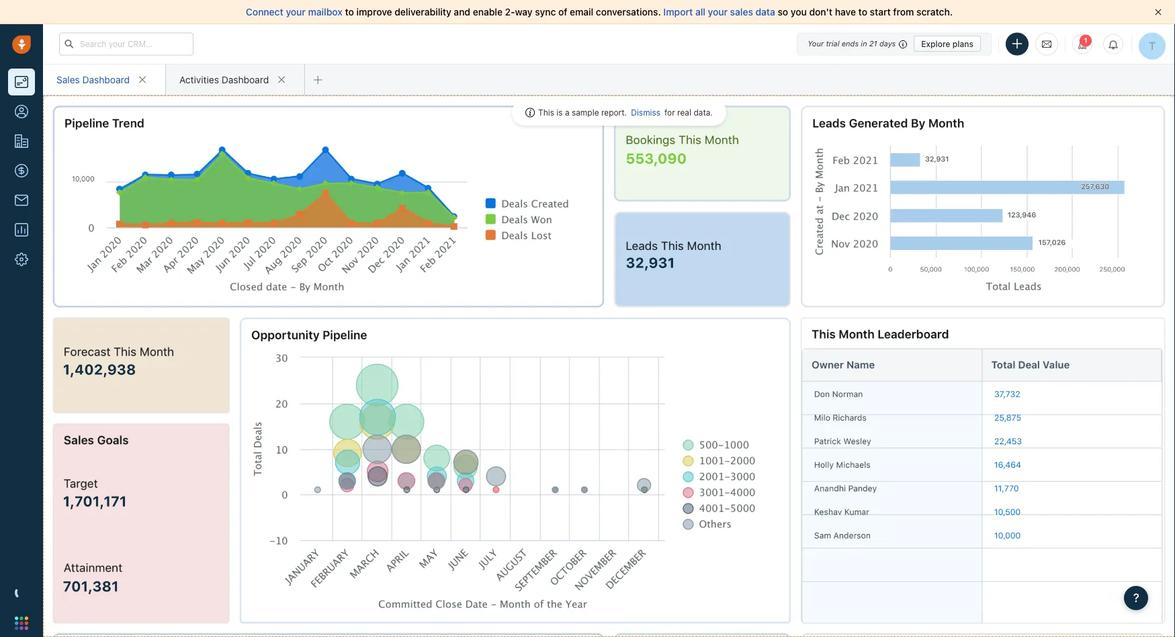 Task type: locate. For each thing, give the bounding box(es) containing it.
1 horizontal spatial to
[[859, 6, 868, 17]]

start
[[870, 6, 891, 17]]

sync
[[535, 6, 556, 17]]

days
[[880, 39, 896, 48]]

explore
[[922, 39, 951, 48]]

close image
[[1156, 9, 1162, 15]]

connect your mailbox to improve deliverability and enable 2-way sync of email conversations. import all your sales data so you don't have to start from scratch.
[[246, 6, 953, 17]]

0 horizontal spatial your
[[286, 6, 306, 17]]

1 dashboard from the left
[[82, 74, 130, 85]]

all
[[696, 6, 706, 17]]

this
[[539, 108, 555, 117]]

your
[[286, 6, 306, 17], [708, 6, 728, 17]]

a
[[565, 108, 570, 117]]

conversations.
[[596, 6, 661, 17]]

to
[[345, 6, 354, 17], [859, 6, 868, 17]]

email image
[[1043, 39, 1052, 50]]

sample
[[572, 108, 599, 117]]

email
[[570, 6, 594, 17]]

dashboard for activities dashboard
[[222, 74, 269, 85]]

deliverability
[[395, 6, 452, 17]]

1 link
[[1073, 34, 1093, 54]]

real
[[678, 108, 692, 117]]

0 horizontal spatial to
[[345, 6, 354, 17]]

import
[[664, 6, 693, 17]]

sales dashboard
[[56, 74, 130, 85]]

2 to from the left
[[859, 6, 868, 17]]

1 to from the left
[[345, 6, 354, 17]]

your left mailbox
[[286, 6, 306, 17]]

1 horizontal spatial dashboard
[[222, 74, 269, 85]]

scratch.
[[917, 6, 953, 17]]

0 horizontal spatial dashboard
[[82, 74, 130, 85]]

dashboard right sales
[[82, 74, 130, 85]]

Search your CRM... text field
[[59, 33, 194, 55]]

to left start
[[859, 6, 868, 17]]

activities dashboard
[[179, 74, 269, 85]]

enable
[[473, 6, 503, 17]]

dashboard right activities
[[222, 74, 269, 85]]

activities
[[179, 74, 219, 85]]

so
[[778, 6, 789, 17]]

1 horizontal spatial your
[[708, 6, 728, 17]]

report.
[[602, 108, 627, 117]]

and
[[454, 6, 471, 17]]

of
[[559, 6, 568, 17]]

mailbox
[[308, 6, 343, 17]]

dashboard
[[82, 74, 130, 85], [222, 74, 269, 85]]

2 your from the left
[[708, 6, 728, 17]]

to right mailbox
[[345, 6, 354, 17]]

2 dashboard from the left
[[222, 74, 269, 85]]

your right all on the top of the page
[[708, 6, 728, 17]]

in
[[861, 39, 868, 48]]

plans
[[953, 39, 974, 48]]

this is a sample report. dismiss for real data.
[[539, 108, 713, 117]]

have
[[835, 6, 856, 17]]



Task type: describe. For each thing, give the bounding box(es) containing it.
import all your sales data link
[[664, 6, 778, 17]]

connect
[[246, 6, 284, 17]]

improve
[[357, 6, 392, 17]]

21
[[870, 39, 878, 48]]

sales
[[731, 6, 753, 17]]

you
[[791, 6, 807, 17]]

1
[[1084, 36, 1088, 45]]

ends
[[842, 39, 859, 48]]

explore plans
[[922, 39, 974, 48]]

data
[[756, 6, 776, 17]]

2-
[[505, 6, 515, 17]]

trial
[[826, 39, 840, 48]]

from
[[894, 6, 915, 17]]

1 your from the left
[[286, 6, 306, 17]]

explore plans link
[[914, 36, 981, 52]]

your
[[808, 39, 824, 48]]

is
[[557, 108, 563, 117]]

don't
[[810, 6, 833, 17]]

way
[[515, 6, 533, 17]]

for
[[665, 108, 675, 117]]

data.
[[694, 108, 713, 117]]

dashboard for sales dashboard
[[82, 74, 130, 85]]

dismiss button
[[627, 106, 665, 119]]

your trial ends in 21 days
[[808, 39, 896, 48]]

sales
[[56, 74, 80, 85]]

dismiss
[[631, 108, 661, 117]]

connect your mailbox link
[[246, 6, 345, 17]]

freshworks switcher image
[[15, 617, 28, 630]]



Task type: vqa. For each thing, say whether or not it's contained in the screenshot.
File Size
no



